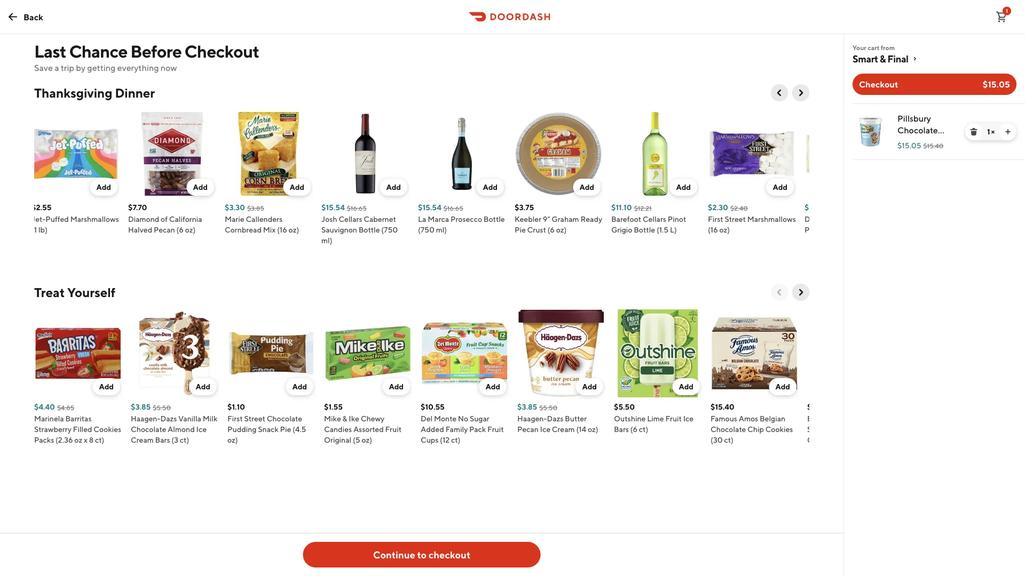 Task type: locate. For each thing, give the bounding box(es) containing it.
previous button of carousel image
[[774, 287, 785, 298]]

$4.85
[[57, 404, 74, 412]]

(750 down la
[[418, 226, 435, 234]]

1 vertical spatial pecan
[[517, 425, 539, 434]]

$15.54 inside $15.54 $16.65 josh cellars cabernet sauvignon bottle (750 ml)
[[321, 203, 345, 212]]

california inside $6.60 diamond of california pecans chopped (8 oz)
[[846, 215, 879, 224]]

1 vertical spatial street
[[244, 415, 265, 423]]

1 horizontal spatial chip
[[898, 137, 916, 147]]

1 x from the left
[[84, 436, 88, 445]]

oz)
[[940, 149, 952, 159], [185, 226, 196, 234], [289, 226, 299, 234], [556, 226, 567, 234], [720, 226, 730, 234], [873, 226, 883, 234], [588, 425, 598, 434], [227, 436, 238, 445], [362, 436, 372, 445]]

oz) down pudding
[[227, 436, 238, 445]]

1 horizontal spatial (6
[[548, 226, 555, 234]]

ct) right (3
[[180, 436, 189, 445]]

$6.60 for thanksgiving dinner
[[805, 203, 826, 212]]

0 horizontal spatial strawberry
[[34, 425, 71, 434]]

california inside $7.70 diamond of california halved pecan (6 oz)
[[169, 215, 202, 224]]

of for pecan
[[161, 215, 168, 224]]

oz) right halved
[[185, 226, 196, 234]]

l)
[[670, 226, 677, 234]]

2 horizontal spatial bars
[[832, 436, 847, 445]]

$15.40
[[924, 142, 944, 150], [711, 403, 735, 412]]

add up 'cabernet'
[[386, 183, 401, 192]]

0 horizontal spatial checkout
[[185, 41, 259, 61]]

marshmallows inside $2.30 $2.40 first street marshmallows (16 oz)
[[747, 215, 796, 224]]

1 inside button
[[1006, 8, 1008, 14]]

1 vertical spatial $15.05
[[898, 141, 921, 150]]

1 cookies from the left
[[94, 425, 121, 434]]

bars left (3.35
[[832, 436, 847, 445]]

2 $16.65 from the left
[[444, 205, 463, 212]]

0 vertical spatial $6.60
[[805, 203, 826, 212]]

$15.40 famous amos belgian chocolate chip cookies (30 ct)
[[711, 403, 793, 445]]

0 vertical spatial pie
[[515, 226, 526, 234]]

cream inside $6.60 blue bunny load'd strawberry shortcake ice cream bars (3.35 oz x 4 ct)
[[807, 436, 830, 445]]

1 $16.65 from the left
[[347, 205, 367, 212]]

1 horizontal spatial (750
[[418, 226, 435, 234]]

0 horizontal spatial cookies
[[94, 425, 121, 434]]

2 x from the left
[[877, 436, 880, 445]]

2 horizontal spatial bottle
[[634, 226, 655, 234]]

(16 right mix
[[277, 226, 287, 234]]

oz left 4 in the right bottom of the page
[[867, 436, 875, 445]]

$16.65 up 'cabernet'
[[347, 205, 367, 212]]

$15.05 left (76
[[898, 141, 921, 150]]

1 horizontal spatial of
[[837, 215, 844, 224]]

california left marie in the left of the page
[[169, 215, 202, 224]]

oz) down the graham
[[556, 226, 567, 234]]

mike & ike chewy candies assorted fruit original (5 oz) image
[[324, 310, 412, 398]]

$15.54 inside $15.54 $16.65 la marca prosecco bottle (750 ml)
[[418, 203, 441, 212]]

$1.55 mike & ike chewy candies assorted fruit original (5 oz)
[[324, 403, 402, 445]]

$16.65 inside $15.54 $16.65 la marca prosecco bottle (750 ml)
[[444, 205, 463, 212]]

oz) inside pillsbury chocolate chip cookie dough (76 oz)
[[940, 149, 952, 159]]

0 horizontal spatial x
[[84, 436, 88, 445]]

2 (750 from the left
[[418, 226, 435, 234]]

1 dazs from the left
[[160, 415, 177, 423]]

2 dazs from the left
[[547, 415, 564, 423]]

(6 inside $3.75 keebler 9" graham ready pie crust (6 oz)
[[548, 226, 555, 234]]

ct) down family
[[451, 436, 461, 445]]

1 horizontal spatial diamond
[[805, 215, 836, 224]]

x left 4 in the right bottom of the page
[[877, 436, 880, 445]]

cream
[[552, 425, 575, 434], [131, 436, 154, 445], [807, 436, 830, 445]]

1 horizontal spatial x
[[877, 436, 880, 445]]

oz inside '$4.40 $4.85 marinela barritas strawberry filled cookies packs (2.36 oz x 8 ct)'
[[74, 436, 82, 445]]

pecan inside $7.70 diamond of california halved pecan (6 oz)
[[154, 226, 175, 234]]

diamond inside $7.70 diamond of california halved pecan (6 oz)
[[128, 215, 159, 224]]

1 horizontal spatial oz
[[867, 436, 875, 445]]

dazs left butter
[[547, 415, 564, 423]]

1 horizontal spatial cookies
[[766, 425, 793, 434]]

pinot
[[668, 215, 686, 224]]

cookies for barritas
[[94, 425, 121, 434]]

add up $2.30 $2.40 first street marshmallows (16 oz)
[[773, 183, 788, 192]]

1 horizontal spatial street
[[725, 215, 746, 224]]

pecan for of
[[154, 226, 175, 234]]

bars down the outshine
[[614, 425, 629, 434]]

cookies for belgian
[[766, 425, 793, 434]]

ct) right "8"
[[95, 436, 104, 445]]

$5.50 inside $3.85 $5.50 haagen-dazs butter pecan ice cream (14 oz)
[[539, 404, 558, 412]]

1 for 1
[[1006, 8, 1008, 14]]

barefoot
[[611, 215, 641, 224]]

1 diamond from the left
[[128, 215, 159, 224]]

1 horizontal spatial cellars
[[643, 215, 666, 224]]

pie down the 'keebler'
[[515, 226, 526, 234]]

add up '$4.40 $4.85 marinela barritas strawberry filled cookies packs (2.36 oz x 8 ct)' in the left bottom of the page
[[99, 383, 114, 391]]

1 haagen- from the left
[[131, 415, 160, 423]]

ct) inside $6.60 blue bunny load'd strawberry shortcake ice cream bars (3.35 oz x 4 ct)
[[807, 447, 817, 456]]

california up '(8'
[[846, 215, 879, 224]]

2 horizontal spatial $5.50
[[614, 403, 635, 412]]

add up (4.5
[[292, 383, 307, 391]]

0 horizontal spatial bars
[[155, 436, 170, 445]]

first inside $2.30 $2.40 first street marshmallows (16 oz)
[[708, 215, 723, 224]]

oz) right mix
[[289, 226, 299, 234]]

0 vertical spatial first
[[708, 215, 723, 224]]

cellars inside $11.10 $12.21 barefoot cellars pinot grigio bottle (1.5 l)
[[643, 215, 666, 224]]

$15.05
[[983, 79, 1010, 89], [898, 141, 921, 150]]

ct) inside $10.55 del monte no sugar added family pack fruit cups (12 ct)
[[451, 436, 461, 445]]

checkout
[[429, 550, 471, 561]]

cellars up the sauvignon
[[339, 215, 362, 224]]

$6.60 up blue
[[807, 403, 828, 412]]

fruit right assorted
[[385, 425, 402, 434]]

marshmallows right puffed
[[70, 215, 119, 224]]

chocolate down pillsbury
[[898, 125, 938, 135]]

add for $3.85 $5.50 haagen-dazs vanilla milk chocolate almond ice cream bars (3 ct)
[[196, 383, 210, 391]]

1 horizontal spatial cream
[[552, 425, 575, 434]]

bottle
[[484, 215, 505, 224], [359, 226, 380, 234], [634, 226, 655, 234]]

add button
[[90, 179, 117, 196], [90, 179, 117, 196], [187, 179, 214, 196], [187, 179, 214, 196], [283, 179, 311, 196], [283, 179, 311, 196], [380, 179, 407, 196], [380, 179, 407, 196], [477, 179, 504, 196], [477, 179, 504, 196], [573, 179, 601, 196], [573, 179, 601, 196], [670, 179, 697, 196], [670, 179, 697, 196], [767, 179, 794, 196], [767, 179, 794, 196], [93, 379, 120, 396], [93, 379, 120, 396], [189, 379, 217, 396], [189, 379, 217, 396], [286, 379, 313, 396], [286, 379, 313, 396], [383, 379, 410, 396], [383, 379, 410, 396], [479, 379, 507, 396], [479, 379, 507, 396], [576, 379, 603, 396], [576, 379, 603, 396], [673, 379, 700, 396], [673, 379, 700, 396], [769, 379, 797, 396], [769, 379, 797, 396]]

(3.35
[[848, 436, 866, 445]]

ct) down blue
[[807, 447, 817, 456]]

haagen- left butter
[[517, 415, 547, 423]]

add up 'milk' at the left bottom of the page
[[196, 383, 210, 391]]

1 $15.54 from the left
[[321, 203, 345, 212]]

1 items, open order cart image
[[995, 10, 1008, 23]]

add up sugar
[[486, 383, 500, 391]]

2 horizontal spatial cream
[[807, 436, 830, 445]]

$2.30 $2.40 first street marshmallows (16 oz)
[[708, 203, 796, 234]]

ice left "(14"
[[540, 425, 551, 434]]

mike
[[324, 415, 341, 423]]

jet-puffed marshmallows (1 lb) image
[[32, 110, 120, 198]]

1 horizontal spatial fruit
[[488, 425, 504, 434]]

1 vertical spatial 1
[[987, 127, 990, 136]]

ike
[[349, 415, 359, 423]]

(750 down 'cabernet'
[[381, 226, 398, 234]]

cream down butter
[[552, 425, 575, 434]]

1 horizontal spatial (16
[[708, 226, 718, 234]]

& left ike at the left of page
[[343, 415, 347, 423]]

$5.50 for haagen-dazs butter pecan ice cream (14 oz)
[[539, 404, 558, 412]]

cookie
[[918, 137, 946, 147]]

1 horizontal spatial bars
[[614, 425, 629, 434]]

marshmallows
[[70, 215, 119, 224], [747, 215, 796, 224]]

1 vertical spatial &
[[343, 415, 347, 423]]

0 horizontal spatial bottle
[[359, 226, 380, 234]]

next button of carousel image
[[796, 88, 806, 98]]

0 horizontal spatial of
[[161, 215, 168, 224]]

continue to checkout
[[373, 550, 471, 561]]

cups
[[421, 436, 439, 445]]

2 oz from the left
[[867, 436, 875, 445]]

2 horizontal spatial fruit
[[666, 415, 682, 423]]

$15.54 up josh
[[321, 203, 345, 212]]

first
[[708, 215, 723, 224], [227, 415, 243, 423]]

(6 inside $5.50 outshine lime fruit ice bars (6 ct)
[[631, 425, 638, 434]]

0 horizontal spatial $5.50
[[153, 404, 171, 412]]

add for $1.55 mike & ike chewy candies assorted fruit original (5 oz)
[[389, 383, 404, 391]]

1 ×
[[987, 127, 995, 136]]

1 vertical spatial chip
[[748, 425, 764, 434]]

1 horizontal spatial dazs
[[547, 415, 564, 423]]

0 horizontal spatial diamond
[[128, 215, 159, 224]]

add for $15.54 $16.65 josh cellars cabernet sauvignon bottle (750 ml)
[[386, 183, 401, 192]]

$3.75
[[515, 203, 534, 212]]

0 horizontal spatial ml)
[[321, 236, 332, 245]]

1 vertical spatial pie
[[280, 425, 291, 434]]

before
[[130, 41, 182, 61]]

pecan inside $3.85 $5.50 haagen-dazs butter pecan ice cream (14 oz)
[[517, 425, 539, 434]]

(750
[[381, 226, 398, 234], [418, 226, 435, 234]]

add up $1.55 mike & ike chewy candies assorted fruit original (5 oz)
[[389, 383, 404, 391]]

now
[[161, 63, 177, 73]]

0 vertical spatial $15.05
[[983, 79, 1010, 89]]

2 $15.54 from the left
[[418, 203, 441, 212]]

1 strawberry from the left
[[34, 425, 71, 434]]

chocolate inside $15.40 famous amos belgian chocolate chip cookies (30 ct)
[[711, 425, 746, 434]]

strawberry inside '$4.40 $4.85 marinela barritas strawberry filled cookies packs (2.36 oz x 8 ct)'
[[34, 425, 71, 434]]

strawberry down marinela
[[34, 425, 71, 434]]

0 horizontal spatial $3.85
[[131, 403, 151, 412]]

pecan right halved
[[154, 226, 175, 234]]

chocolate left almond
[[131, 425, 166, 434]]

chance
[[69, 41, 127, 61]]

0 horizontal spatial chip
[[748, 425, 764, 434]]

chip up dough on the top of the page
[[898, 137, 916, 147]]

$2.55 jet-puffed marshmallows (1 lb)
[[32, 203, 119, 234]]

chip down amos
[[748, 425, 764, 434]]

continue to checkout button
[[303, 543, 541, 568]]

diamond up halved
[[128, 215, 159, 224]]

haagen- left vanilla
[[131, 415, 160, 423]]

0 vertical spatial 1
[[1006, 8, 1008, 14]]

street inside $1.10 first street chocolate pudding snack pie (4.5 oz)
[[244, 415, 265, 423]]

$6.60 diamond of california pecans chopped (8 oz)
[[805, 203, 883, 234]]

jet-
[[32, 215, 46, 224]]

$15.54 up la
[[418, 203, 441, 212]]

shortcake
[[846, 425, 881, 434]]

josh
[[321, 215, 337, 224]]

$6.60 up pecans at the right top of page
[[805, 203, 826, 212]]

2 of from the left
[[837, 215, 844, 224]]

lime
[[647, 415, 664, 423]]

marie callenders cornbread mix (16 oz) image
[[225, 110, 313, 198]]

checkout
[[185, 41, 259, 61], [859, 79, 898, 89]]

pillsbury
[[898, 113, 931, 124]]

2 horizontal spatial $3.85
[[517, 403, 537, 412]]

$6.60 for treat yourself
[[807, 403, 828, 412]]

ice
[[683, 415, 694, 423], [196, 425, 207, 434], [540, 425, 551, 434], [882, 425, 893, 434]]

$5.50 inside $3.85 $5.50 haagen-dazs vanilla milk chocolate almond ice cream bars (3 ct)
[[153, 404, 171, 412]]

dazs
[[160, 415, 177, 423], [547, 415, 564, 423]]

street up pudding
[[244, 415, 265, 423]]

dazs up almond
[[160, 415, 177, 423]]

1 california from the left
[[169, 215, 202, 224]]

bottle left (1.5
[[634, 226, 655, 234]]

0 horizontal spatial $15.05
[[898, 141, 921, 150]]

smart & final link
[[853, 52, 1017, 65]]

pecan right pack
[[517, 425, 539, 434]]

0 horizontal spatial $15.54
[[321, 203, 345, 212]]

0 vertical spatial $15.40
[[924, 142, 944, 150]]

cookies right filled
[[94, 425, 121, 434]]

diamond up pecans at the right top of page
[[805, 215, 836, 224]]

previous button of carousel image
[[774, 88, 785, 98]]

add
[[96, 183, 111, 192], [193, 183, 208, 192], [290, 183, 304, 192], [386, 183, 401, 192], [483, 183, 498, 192], [580, 183, 594, 192], [676, 183, 691, 192], [773, 183, 788, 192], [99, 383, 114, 391], [196, 383, 210, 391], [292, 383, 307, 391], [389, 383, 404, 391], [486, 383, 500, 391], [582, 383, 597, 391], [679, 383, 694, 391], [776, 383, 790, 391]]

(76
[[926, 149, 938, 159]]

chocolate
[[898, 125, 938, 135], [267, 415, 302, 423], [131, 425, 166, 434], [711, 425, 746, 434]]

ice right lime
[[683, 415, 694, 423]]

ct) right (30
[[724, 436, 734, 445]]

haagen- for chocolate
[[131, 415, 160, 423]]

pudding
[[227, 425, 257, 434]]

1 horizontal spatial $3.85
[[247, 205, 264, 212]]

of inside $6.60 diamond of california pecans chopped (8 oz)
[[837, 215, 844, 224]]

first down $1.10 in the bottom of the page
[[227, 415, 243, 423]]

1 horizontal spatial strawberry
[[807, 425, 845, 434]]

pie
[[515, 226, 526, 234], [280, 425, 291, 434]]

chocolate down famous
[[711, 425, 746, 434]]

0 horizontal spatial dazs
[[160, 415, 177, 423]]

ice up 4 in the right bottom of the page
[[882, 425, 893, 434]]

diamond for $6.60
[[805, 215, 836, 224]]

0 horizontal spatial (750
[[381, 226, 398, 234]]

chocolate up (4.5
[[267, 415, 302, 423]]

add up $15.54 $16.65 la marca prosecco bottle (750 ml)
[[483, 183, 498, 192]]

fruit
[[666, 415, 682, 423], [385, 425, 402, 434], [488, 425, 504, 434]]

0 horizontal spatial first
[[227, 415, 243, 423]]

bottle inside $11.10 $12.21 barefoot cellars pinot grigio bottle (1.5 l)
[[634, 226, 655, 234]]

la marca prosecco bottle (750 ml) image
[[418, 110, 506, 198]]

$16.65 up prosecco
[[444, 205, 463, 212]]

add for $15.40 famous amos belgian chocolate chip cookies (30 ct)
[[776, 383, 790, 391]]

1 marshmallows from the left
[[70, 215, 119, 224]]

$3.85
[[247, 205, 264, 212], [131, 403, 151, 412], [517, 403, 537, 412]]

cellars inside $15.54 $16.65 josh cellars cabernet sauvignon bottle (750 ml)
[[339, 215, 362, 224]]

ice down 'milk' at the left bottom of the page
[[196, 425, 207, 434]]

1 for 1 ×
[[987, 127, 990, 136]]

cookies
[[94, 425, 121, 434], [766, 425, 793, 434]]

0 horizontal spatial oz
[[74, 436, 82, 445]]

2 horizontal spatial (6
[[631, 425, 638, 434]]

1 cellars from the left
[[339, 215, 362, 224]]

of for chopped
[[837, 215, 844, 224]]

oz) inside $1.55 mike & ike chewy candies assorted fruit original (5 oz)
[[362, 436, 372, 445]]

0 horizontal spatial (16
[[277, 226, 287, 234]]

(1
[[32, 226, 37, 234]]

oz) down $2.30
[[720, 226, 730, 234]]

chocolate inside $3.85 $5.50 haagen-dazs vanilla milk chocolate almond ice cream bars (3 ct)
[[131, 425, 166, 434]]

1
[[1006, 8, 1008, 14], [987, 127, 990, 136]]

0 horizontal spatial &
[[343, 415, 347, 423]]

0 horizontal spatial pecan
[[154, 226, 175, 234]]

add up $5.50 outshine lime fruit ice bars (6 ct)
[[679, 383, 694, 391]]

1 horizontal spatial pecan
[[517, 425, 539, 434]]

bottle right prosecco
[[484, 215, 505, 224]]

haagen- inside $3.85 $5.50 haagen-dazs butter pecan ice cream (14 oz)
[[517, 415, 547, 423]]

0 horizontal spatial $16.65
[[347, 205, 367, 212]]

1 horizontal spatial marshmallows
[[747, 215, 796, 224]]

cellars
[[339, 215, 362, 224], [643, 215, 666, 224]]

oz) right (76
[[940, 149, 952, 159]]

1 horizontal spatial $15.05
[[983, 79, 1010, 89]]

0 vertical spatial street
[[725, 215, 746, 224]]

1 horizontal spatial $15.40
[[924, 142, 944, 150]]

1 (750 from the left
[[381, 226, 398, 234]]

1 horizontal spatial $5.50
[[539, 404, 558, 412]]

oz) inside $3.30 $3.85 marie callenders cornbread mix (16 oz)
[[289, 226, 299, 234]]

x left "8"
[[84, 436, 88, 445]]

add up pinot
[[676, 183, 691, 192]]

1 horizontal spatial $15.54
[[418, 203, 441, 212]]

0 vertical spatial chip
[[898, 137, 916, 147]]

cookies inside '$4.40 $4.85 marinela barritas strawberry filled cookies packs (2.36 oz x 8 ct)'
[[94, 425, 121, 434]]

2 diamond from the left
[[805, 215, 836, 224]]

0 horizontal spatial marshmallows
[[70, 215, 119, 224]]

street down $2.40
[[725, 215, 746, 224]]

add for $3.30 $3.85 marie callenders cornbread mix (16 oz)
[[290, 183, 304, 192]]

1 (16 from the left
[[277, 226, 287, 234]]

chip inside pillsbury chocolate chip cookie dough (76 oz)
[[898, 137, 916, 147]]

cookies inside $15.40 famous amos belgian chocolate chip cookies (30 ct)
[[766, 425, 793, 434]]

cream down blue
[[807, 436, 830, 445]]

ice inside $3.85 $5.50 haagen-dazs butter pecan ice cream (14 oz)
[[540, 425, 551, 434]]

1 horizontal spatial california
[[846, 215, 879, 224]]

add up $3.30 $3.85 marie callenders cornbread mix (16 oz)
[[290, 183, 304, 192]]

& down "from"
[[880, 53, 886, 64]]

bars
[[614, 425, 629, 434], [155, 436, 170, 445], [832, 436, 847, 445]]

0 horizontal spatial cellars
[[339, 215, 362, 224]]

ice inside $6.60 blue bunny load'd strawberry shortcake ice cream bars (3.35 oz x 4 ct)
[[882, 425, 893, 434]]

to
[[417, 550, 427, 561]]

of inside $7.70 diamond of california halved pecan (6 oz)
[[161, 215, 168, 224]]

thanksgiving dinner
[[34, 85, 155, 100]]

ml) down the sauvignon
[[321, 236, 332, 245]]

add for $7.70 diamond of california halved pecan (6 oz)
[[193, 183, 208, 192]]

0 vertical spatial pecan
[[154, 226, 175, 234]]

$6.60 inside $6.60 blue bunny load'd strawberry shortcake ice cream bars (3.35 oz x 4 ct)
[[807, 403, 828, 412]]

pie inside $3.75 keebler 9" graham ready pie crust (6 oz)
[[515, 226, 526, 234]]

1 horizontal spatial 1
[[1006, 8, 1008, 14]]

add for $15.54 $16.65 la marca prosecco bottle (750 ml)
[[483, 183, 498, 192]]

0 vertical spatial ml)
[[436, 226, 447, 234]]

add up $2.55 jet-puffed marshmallows (1 lb)
[[96, 183, 111, 192]]

2 marshmallows from the left
[[747, 215, 796, 224]]

1 vertical spatial ml)
[[321, 236, 332, 245]]

marshmallows down $2.40
[[747, 215, 796, 224]]

&
[[880, 53, 886, 64], [343, 415, 347, 423]]

fruit right lime
[[666, 415, 682, 423]]

filled
[[73, 425, 92, 434]]

0 horizontal spatial street
[[244, 415, 265, 423]]

diamond for $7.70
[[128, 215, 159, 224]]

marca
[[428, 215, 449, 224]]

(6 down 9"
[[548, 226, 555, 234]]

$1.10
[[227, 403, 245, 412]]

ct)
[[639, 425, 648, 434], [95, 436, 104, 445], [180, 436, 189, 445], [451, 436, 461, 445], [724, 436, 734, 445], [807, 447, 817, 456]]

0 horizontal spatial pie
[[280, 425, 291, 434]]

1 horizontal spatial bottle
[[484, 215, 505, 224]]

0 horizontal spatial california
[[169, 215, 202, 224]]

ct) down lime
[[639, 425, 648, 434]]

1 horizontal spatial $16.65
[[444, 205, 463, 212]]

$3.30 $3.85 marie callenders cornbread mix (16 oz)
[[225, 203, 299, 234]]

(16
[[277, 226, 287, 234], [708, 226, 718, 234]]

oz down filled
[[74, 436, 82, 445]]

(6 for $7.70 diamond of california halved pecan (6 oz)
[[177, 226, 184, 234]]

1 horizontal spatial &
[[880, 53, 886, 64]]

1 of from the left
[[161, 215, 168, 224]]

2 cookies from the left
[[766, 425, 793, 434]]

(6 down the outshine
[[631, 425, 638, 434]]

$5.50
[[614, 403, 635, 412], [153, 404, 171, 412], [539, 404, 558, 412]]

$16.65 inside $15.54 $16.65 josh cellars cabernet sauvignon bottle (750 ml)
[[347, 205, 367, 212]]

pecan
[[154, 226, 175, 234], [517, 425, 539, 434]]

dazs inside $3.85 $5.50 haagen-dazs vanilla milk chocolate almond ice cream bars (3 ct)
[[160, 415, 177, 423]]

next button of carousel image
[[796, 287, 806, 298]]

1 horizontal spatial ml)
[[436, 226, 447, 234]]

oz) inside $6.60 diamond of california pecans chopped (8 oz)
[[873, 226, 883, 234]]

oz) right '(8'
[[873, 226, 883, 234]]

fruit right pack
[[488, 425, 504, 434]]

add for $3.85 $5.50 haagen-dazs butter pecan ice cream (14 oz)
[[582, 383, 597, 391]]

add up ready on the top
[[580, 183, 594, 192]]

cream left (3
[[131, 436, 154, 445]]

pie inside $1.10 first street chocolate pudding snack pie (4.5 oz)
[[280, 425, 291, 434]]

trip
[[61, 63, 74, 73]]

0 horizontal spatial $15.40
[[711, 403, 735, 412]]

0 horizontal spatial (6
[[177, 226, 184, 234]]

0 horizontal spatial 1
[[987, 127, 990, 136]]

(16 inside $3.30 $3.85 marie callenders cornbread mix (16 oz)
[[277, 226, 287, 234]]

$7.70 diamond of california halved pecan (6 oz)
[[128, 203, 202, 234]]

0 vertical spatial checkout
[[185, 41, 259, 61]]

strawberry down bunny
[[807, 425, 845, 434]]

cream for strawberry
[[807, 436, 830, 445]]

first down $2.30
[[708, 215, 723, 224]]

ml) inside $15.54 $16.65 la marca prosecco bottle (750 ml)
[[436, 226, 447, 234]]

2 (16 from the left
[[708, 226, 718, 234]]

marshmallows inside $2.55 jet-puffed marshmallows (1 lb)
[[70, 215, 119, 224]]

ml) down marca at the top left of page
[[436, 226, 447, 234]]

1 vertical spatial checkout
[[859, 79, 898, 89]]

$15.05 up ×
[[983, 79, 1010, 89]]

cellars up (1.5
[[643, 215, 666, 224]]

$3.85 inside $3.85 $5.50 haagen-dazs butter pecan ice cream (14 oz)
[[517, 403, 537, 412]]

(1.5
[[657, 226, 669, 234]]

(16 down $2.30
[[708, 226, 718, 234]]

famous amos belgian chocolate chip cookies (30 ct) image
[[711, 310, 799, 398]]

marie
[[225, 215, 244, 224]]

yourself
[[67, 285, 115, 300]]

cream inside $3.85 $5.50 haagen-dazs butter pecan ice cream (14 oz)
[[552, 425, 575, 434]]

1 horizontal spatial first
[[708, 215, 723, 224]]

bars left (3
[[155, 436, 170, 445]]

bottle inside $15.54 $16.65 josh cellars cabernet sauvignon bottle (750 ml)
[[359, 226, 380, 234]]

1 vertical spatial $6.60
[[807, 403, 828, 412]]

add up belgian
[[776, 383, 790, 391]]

$16.65
[[347, 205, 367, 212], [444, 205, 463, 212]]

packs
[[34, 436, 54, 445]]

0 horizontal spatial cream
[[131, 436, 154, 445]]

1 vertical spatial $15.40
[[711, 403, 735, 412]]

strawberry inside $6.60 blue bunny load'd strawberry shortcake ice cream bars (3.35 oz x 4 ct)
[[807, 425, 845, 434]]

0 horizontal spatial haagen-
[[131, 415, 160, 423]]

2 cellars from the left
[[643, 215, 666, 224]]

1 oz from the left
[[74, 436, 82, 445]]

back
[[23, 12, 43, 22]]

cookies down belgian
[[766, 425, 793, 434]]

2 haagen- from the left
[[517, 415, 547, 423]]

add up butter
[[582, 383, 597, 391]]

pie left (4.5
[[280, 425, 291, 434]]

haagen-dazs butter pecan ice cream (14 oz) image
[[517, 310, 606, 398]]

$3.85 inside $3.85 $5.50 haagen-dazs vanilla milk chocolate almond ice cream bars (3 ct)
[[131, 403, 151, 412]]

0 horizontal spatial fruit
[[385, 425, 402, 434]]

oz) right "(5"
[[362, 436, 372, 445]]

strawberry
[[34, 425, 71, 434], [807, 425, 845, 434]]

$5.50 inside $5.50 outshine lime fruit ice bars (6 ct)
[[614, 403, 635, 412]]

haagen- inside $3.85 $5.50 haagen-dazs vanilla milk chocolate almond ice cream bars (3 ct)
[[131, 415, 160, 423]]

bottle down 'cabernet'
[[359, 226, 380, 234]]

2 california from the left
[[846, 215, 879, 224]]

dazs inside $3.85 $5.50 haagen-dazs butter pecan ice cream (14 oz)
[[547, 415, 564, 423]]

x
[[84, 436, 88, 445], [877, 436, 880, 445]]

add for $11.10 $12.21 barefoot cellars pinot grigio bottle (1.5 l)
[[676, 183, 691, 192]]

add for $1.10 first street chocolate pudding snack pie (4.5 oz)
[[292, 383, 307, 391]]

pillsbury chocolate chip cookie dough (76 oz)
[[898, 113, 952, 159]]

1 vertical spatial first
[[227, 415, 243, 423]]

$2.30
[[708, 203, 728, 212]]

(8
[[864, 226, 871, 234]]

oz) right "(14"
[[588, 425, 598, 434]]

cart
[[868, 44, 880, 51]]

(6 right halved
[[177, 226, 184, 234]]

1 horizontal spatial haagen-
[[517, 415, 547, 423]]

x inside '$4.40 $4.85 marinela barritas strawberry filled cookies packs (2.36 oz x 8 ct)'
[[84, 436, 88, 445]]

diamond inside $6.60 diamond of california pecans chopped (8 oz)
[[805, 215, 836, 224]]

x inside $6.60 blue bunny load'd strawberry shortcake ice cream bars (3.35 oz x 4 ct)
[[877, 436, 880, 445]]

add up $7.70 diamond of california halved pecan (6 oz) on the top
[[193, 183, 208, 192]]

pillsbury chocolate chip cookie dough (76 oz) image
[[855, 116, 887, 148]]

2 strawberry from the left
[[807, 425, 845, 434]]

(6 inside $7.70 diamond of california halved pecan (6 oz)
[[177, 226, 184, 234]]

monte
[[434, 415, 457, 423]]

1 horizontal spatial pie
[[515, 226, 526, 234]]

$3.85 for haagen-dazs vanilla milk chocolate almond ice cream bars (3 ct)
[[131, 403, 151, 412]]

$6.60 inside $6.60 diamond of california pecans chopped (8 oz)
[[805, 203, 826, 212]]



Task type: vqa. For each thing, say whether or not it's contained in the screenshot.


Task type: describe. For each thing, give the bounding box(es) containing it.
cellars for cabernet
[[339, 215, 362, 224]]

sauvignon
[[321, 226, 357, 234]]

chocolate inside $1.10 first street chocolate pudding snack pie (4.5 oz)
[[267, 415, 302, 423]]

strawberry for cream
[[807, 425, 845, 434]]

oz) inside $3.75 keebler 9" graham ready pie crust (6 oz)
[[556, 226, 567, 234]]

bars inside $5.50 outshine lime fruit ice bars (6 ct)
[[614, 425, 629, 434]]

1 horizontal spatial checkout
[[859, 79, 898, 89]]

family
[[446, 425, 468, 434]]

almond
[[168, 425, 195, 434]]

first street chocolate pudding snack pie (4.5 oz) image
[[227, 310, 316, 398]]

$3.85 $5.50 haagen-dazs butter pecan ice cream (14 oz)
[[517, 403, 598, 434]]

original
[[324, 436, 351, 445]]

$7.70
[[128, 203, 147, 212]]

oz) inside $7.70 diamond of california halved pecan (6 oz)
[[185, 226, 196, 234]]

add for $2.55 jet-puffed marshmallows (1 lb)
[[96, 183, 111, 192]]

from
[[881, 44, 895, 51]]

$15.54 $16.65 josh cellars cabernet sauvignon bottle (750 ml)
[[321, 203, 398, 245]]

ice inside $5.50 outshine lime fruit ice bars (6 ct)
[[683, 415, 694, 423]]

$11.10 $12.21 barefoot cellars pinot grigio bottle (1.5 l)
[[611, 203, 686, 234]]

add for $2.30 $2.40 first street marshmallows (16 oz)
[[773, 183, 788, 192]]

barefoot cellars pinot grigio bottle (1.5 l) image
[[611, 110, 700, 198]]

chewy
[[361, 415, 385, 423]]

$5.50 outshine lime fruit ice bars (6 ct)
[[614, 403, 694, 434]]

continue
[[373, 550, 415, 561]]

$12.21
[[634, 205, 652, 212]]

california for (6
[[169, 215, 202, 224]]

(14
[[576, 425, 586, 434]]

la
[[418, 215, 426, 224]]

$15.05 $15.40
[[898, 141, 944, 150]]

add for $10.55 del monte no sugar added family pack fruit cups (12 ct)
[[486, 383, 500, 391]]

(750 inside $15.54 $16.65 josh cellars cabernet sauvignon bottle (750 ml)
[[381, 226, 398, 234]]

your
[[853, 44, 867, 51]]

dazs for cream
[[547, 415, 564, 423]]

$15.40 inside $15.40 famous amos belgian chocolate chip cookies (30 ct)
[[711, 403, 735, 412]]

callenders
[[246, 215, 283, 224]]

cellars for pinot
[[643, 215, 666, 224]]

0 vertical spatial &
[[880, 53, 886, 64]]

ct) inside $3.85 $5.50 haagen-dazs vanilla milk chocolate almond ice cream bars (3 ct)
[[180, 436, 189, 445]]

$15.54 $16.65 la marca prosecco bottle (750 ml)
[[418, 203, 505, 234]]

chocolate inside pillsbury chocolate chip cookie dough (76 oz)
[[898, 125, 938, 135]]

add for $4.40 $4.85 marinela barritas strawberry filled cookies packs (2.36 oz x 8 ct)
[[99, 383, 114, 391]]

a
[[55, 63, 59, 73]]

fruit inside $5.50 outshine lime fruit ice bars (6 ct)
[[666, 415, 682, 423]]

add for $5.50 outshine lime fruit ice bars (6 ct)
[[679, 383, 694, 391]]

mix
[[263, 226, 276, 234]]

snack
[[258, 425, 279, 434]]

bottle for barefoot cellars pinot grigio bottle (1.5 l)
[[634, 226, 655, 234]]

$5.50 for haagen-dazs vanilla milk chocolate almond ice cream bars (3 ct)
[[153, 404, 171, 412]]

belgian
[[760, 415, 786, 423]]

prosecco
[[451, 215, 482, 224]]

$4.40 $4.85 marinela barritas strawberry filled cookies packs (2.36 oz x 8 ct)
[[34, 403, 121, 445]]

$15.54 for la
[[418, 203, 441, 212]]

$15.05 for $15.05 $15.40
[[898, 141, 921, 150]]

by
[[76, 63, 86, 73]]

sugar
[[470, 415, 490, 423]]

checkout inside last chance before checkout save a trip by getting everything now
[[185, 41, 259, 61]]

×
[[991, 127, 995, 136]]

$6.60 blue bunny load'd strawberry shortcake ice cream bars (3.35 oz x 4 ct)
[[807, 403, 893, 456]]

del
[[421, 415, 433, 423]]

ice inside $3.85 $5.50 haagen-dazs vanilla milk chocolate almond ice cream bars (3 ct)
[[196, 425, 207, 434]]

amos
[[739, 415, 758, 423]]

bottle for josh cellars cabernet sauvignon bottle (750 ml)
[[359, 226, 380, 234]]

oz) inside $3.85 $5.50 haagen-dazs butter pecan ice cream (14 oz)
[[588, 425, 598, 434]]

4
[[882, 436, 886, 445]]

california for (8
[[846, 215, 879, 224]]

vanilla
[[178, 415, 201, 423]]

last
[[34, 41, 66, 61]]

fruit inside $1.55 mike & ike chewy candies assorted fruit original (5 oz)
[[385, 425, 402, 434]]

josh cellars cabernet sauvignon bottle (750 ml) image
[[321, 110, 410, 198]]

graham
[[552, 215, 579, 224]]

getting
[[87, 63, 116, 73]]

marinela
[[34, 415, 64, 423]]

add one to cart image
[[1004, 128, 1013, 136]]

cream inside $3.85 $5.50 haagen-dazs vanilla milk chocolate almond ice cream bars (3 ct)
[[131, 436, 154, 445]]

your cart from
[[853, 44, 895, 51]]

keebler 9" graham ready pie crust (6 oz) image
[[515, 110, 603, 198]]

famous
[[711, 415, 737, 423]]

smart & final
[[853, 53, 909, 64]]

load'd
[[848, 415, 871, 423]]

crust
[[527, 226, 546, 234]]

$3.85 for haagen-dazs butter pecan ice cream (14 oz)
[[517, 403, 537, 412]]

first street marshmallows (16 oz) image
[[708, 110, 796, 198]]

dinner
[[115, 85, 155, 100]]

(6 for $5.50 outshine lime fruit ice bars (6 ct)
[[631, 425, 638, 434]]

street inside $2.30 $2.40 first street marshmallows (16 oz)
[[725, 215, 746, 224]]

(750 inside $15.54 $16.65 la marca prosecco bottle (750 ml)
[[418, 226, 435, 234]]

puffed
[[46, 215, 69, 224]]

(16 inside $2.30 $2.40 first street marshmallows (16 oz)
[[708, 226, 718, 234]]

last chance before checkout save a trip by getting everything now
[[34, 41, 259, 73]]

first inside $1.10 first street chocolate pudding snack pie (4.5 oz)
[[227, 415, 243, 423]]

$2.40
[[731, 205, 748, 212]]

oz inside $6.60 blue bunny load'd strawberry shortcake ice cream bars (3.35 oz x 4 ct)
[[867, 436, 875, 445]]

no
[[458, 415, 468, 423]]

8
[[89, 436, 94, 445]]

added
[[421, 425, 444, 434]]

grigio
[[611, 226, 633, 234]]

bars inside $6.60 blue bunny load'd strawberry shortcake ice cream bars (3.35 oz x 4 ct)
[[832, 436, 847, 445]]

outshine lime fruit ice bars (6 ct) image
[[614, 310, 702, 398]]

ct) inside $15.40 famous amos belgian chocolate chip cookies (30 ct)
[[724, 436, 734, 445]]

cream for butter
[[552, 425, 575, 434]]

bars inside $3.85 $5.50 haagen-dazs vanilla milk chocolate almond ice cream bars (3 ct)
[[155, 436, 170, 445]]

& inside $1.55 mike & ike chewy candies assorted fruit original (5 oz)
[[343, 415, 347, 423]]

$15.05 for $15.05
[[983, 79, 1010, 89]]

treat
[[34, 285, 65, 300]]

milk
[[203, 415, 218, 423]]

$2.55
[[32, 203, 51, 212]]

1 button
[[991, 6, 1013, 28]]

$16.65 for marca
[[444, 205, 463, 212]]

lb)
[[38, 226, 47, 234]]

halved
[[128, 226, 152, 234]]

chip inside $15.40 famous amos belgian chocolate chip cookies (30 ct)
[[748, 425, 764, 434]]

oz) inside $1.10 first street chocolate pudding snack pie (4.5 oz)
[[227, 436, 238, 445]]

(4.5
[[293, 425, 306, 434]]

del monte no sugar added family pack fruit cups (12 ct) image
[[421, 310, 509, 398]]

$3.85 inside $3.30 $3.85 marie callenders cornbread mix (16 oz)
[[247, 205, 264, 212]]

ct) inside '$4.40 $4.85 marinela barritas strawberry filled cookies packs (2.36 oz x 8 ct)'
[[95, 436, 104, 445]]

cornbread
[[225, 226, 262, 234]]

dough
[[898, 149, 924, 159]]

ml) inside $15.54 $16.65 josh cellars cabernet sauvignon bottle (750 ml)
[[321, 236, 332, 245]]

blue
[[807, 415, 823, 423]]

haagen- for ice
[[517, 415, 547, 423]]

remove item from cart image
[[970, 128, 978, 136]]

$15.40 inside $15.05 $15.40
[[924, 142, 944, 150]]

dazs for almond
[[160, 415, 177, 423]]

cabernet
[[364, 215, 396, 224]]

strawberry for packs
[[34, 425, 71, 434]]

$3.30
[[225, 203, 245, 212]]

fruit inside $10.55 del monte no sugar added family pack fruit cups (12 ct)
[[488, 425, 504, 434]]

keebler
[[515, 215, 542, 224]]

final
[[888, 53, 909, 64]]

oz) inside $2.30 $2.40 first street marshmallows (16 oz)
[[720, 226, 730, 234]]

barritas
[[65, 415, 92, 423]]

bottle inside $15.54 $16.65 la marca prosecco bottle (750 ml)
[[484, 215, 505, 224]]

marinela barritas strawberry filled cookies packs (2.36 oz x 8 ct) image
[[34, 310, 122, 398]]

$1.55
[[324, 403, 343, 412]]

add for $3.75 keebler 9" graham ready pie crust (6 oz)
[[580, 183, 594, 192]]

diamond of california halved pecan (6 oz) image
[[128, 110, 216, 198]]

pecan for haagen-
[[517, 425, 539, 434]]

(30
[[711, 436, 723, 445]]

$11.10
[[611, 203, 632, 212]]

$16.65 for cellars
[[347, 205, 367, 212]]

save
[[34, 63, 53, 73]]

haagen-dazs vanilla milk chocolate almond ice cream bars (3 ct) image
[[131, 310, 219, 398]]

ct) inside $5.50 outshine lime fruit ice bars (6 ct)
[[639, 425, 648, 434]]

$15.54 for josh
[[321, 203, 345, 212]]

$3.85 $5.50 haagen-dazs vanilla milk chocolate almond ice cream bars (3 ct)
[[131, 403, 218, 445]]

$10.55 del monte no sugar added family pack fruit cups (12 ct)
[[421, 403, 504, 445]]

bunny
[[825, 415, 847, 423]]

pecans
[[805, 226, 829, 234]]

everything
[[117, 63, 159, 73]]



